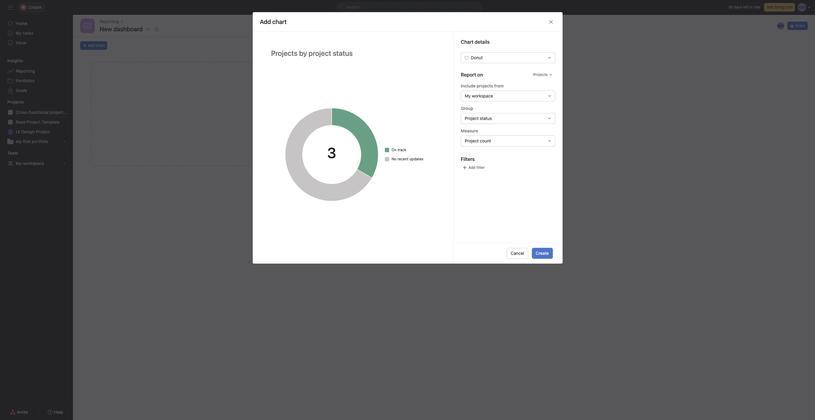 Task type: locate. For each thing, give the bounding box(es) containing it.
my inside global element
[[16, 30, 22, 36]]

no recent updates
[[392, 157, 424, 161]]

add chart button
[[80, 41, 107, 50]]

1 horizontal spatial my workspace
[[465, 93, 493, 98]]

measure
[[461, 128, 478, 133]]

projects button
[[531, 71, 556, 79], [0, 99, 24, 105]]

projects button inside projects element
[[0, 99, 24, 105]]

on track
[[392, 148, 407, 152]]

close image
[[549, 19, 554, 24]]

1 horizontal spatial projects
[[533, 72, 548, 77]]

30 days left in trial
[[729, 5, 761, 9]]

add left chart
[[88, 43, 95, 48]]

include
[[461, 83, 476, 88]]

add inside add filter dropdown button
[[469, 165, 476, 170]]

projects
[[533, 72, 548, 77], [7, 99, 24, 105]]

30
[[729, 5, 734, 9]]

portfolios link
[[4, 76, 69, 86]]

0 vertical spatial my workspace
[[465, 93, 493, 98]]

workspace inside teams element
[[23, 161, 44, 166]]

no
[[392, 157, 397, 161]]

team button
[[0, 150, 18, 156]]

0 vertical spatial reporting
[[100, 19, 119, 24]]

0 vertical spatial projects button
[[531, 71, 556, 79]]

my inside teams element
[[16, 161, 22, 166]]

recent
[[398, 157, 409, 161]]

hide sidebar image
[[8, 5, 13, 10]]

workspace down include projects from on the right of page
[[472, 93, 493, 98]]

my inside projects element
[[16, 139, 22, 144]]

my tasks
[[16, 30, 33, 36]]

0 vertical spatial workspace
[[472, 93, 493, 98]]

reporting link up portfolios on the left top of the page
[[4, 66, 69, 76]]

1 horizontal spatial workspace
[[472, 93, 493, 98]]

project down group
[[465, 116, 479, 121]]

add
[[767, 5, 774, 9], [88, 43, 95, 48], [469, 165, 476, 170]]

inbox link
[[4, 38, 69, 48]]

add to starred image
[[154, 27, 159, 32]]

report on
[[461, 72, 483, 78]]

cancel button
[[507, 248, 528, 259]]

workspace down the my first portfolio
[[23, 161, 44, 166]]

my left first
[[16, 139, 22, 144]]

count
[[480, 138, 491, 143]]

workspace
[[472, 93, 493, 98], [23, 161, 44, 166]]

1 vertical spatial add
[[88, 43, 95, 48]]

teams element
[[0, 148, 73, 170]]

my left "tasks"
[[16, 30, 22, 36]]

1 horizontal spatial add
[[469, 165, 476, 170]]

first
[[23, 139, 31, 144]]

add chart
[[260, 18, 287, 25]]

trial
[[754, 5, 761, 9]]

donut
[[471, 55, 483, 60]]

project
[[465, 116, 479, 121], [27, 119, 40, 125], [36, 129, 50, 134], [465, 138, 479, 143]]

add left "filter"
[[469, 165, 476, 170]]

project
[[50, 110, 63, 115]]

my workspace
[[465, 93, 493, 98], [16, 161, 44, 166]]

my for my first portfolio link
[[16, 139, 22, 144]]

1 vertical spatial reporting link
[[4, 66, 69, 76]]

project up ui design project
[[27, 119, 40, 125]]

0 horizontal spatial reporting link
[[4, 66, 69, 76]]

0 horizontal spatial add
[[88, 43, 95, 48]]

1 vertical spatial projects
[[7, 99, 24, 105]]

my workspace inside "dropdown button"
[[465, 93, 493, 98]]

report image
[[84, 22, 91, 29]]

0 vertical spatial projects
[[533, 72, 548, 77]]

tasks
[[23, 30, 33, 36]]

1 horizontal spatial projects button
[[531, 71, 556, 79]]

share button
[[788, 22, 808, 30]]

project down measure
[[465, 138, 479, 143]]

add left billing
[[767, 5, 774, 9]]

plan
[[65, 110, 73, 115]]

reporting link
[[100, 18, 119, 25], [4, 66, 69, 76]]

add for add chart
[[88, 43, 95, 48]]

add inside add billing info button
[[767, 5, 774, 9]]

add chart
[[88, 43, 105, 48]]

search button
[[336, 2, 482, 12]]

global element
[[0, 15, 73, 51]]

add filter
[[469, 165, 485, 170]]

my down team
[[16, 161, 22, 166]]

reporting up portfolios on the left top of the page
[[16, 68, 35, 74]]

my workspace down include projects from on the right of page
[[465, 93, 493, 98]]

0 vertical spatial add
[[767, 5, 774, 9]]

1 vertical spatial workspace
[[23, 161, 44, 166]]

my workspace inside teams element
[[16, 161, 44, 166]]

reporting
[[100, 19, 119, 24], [16, 68, 35, 74]]

2 horizontal spatial add
[[767, 5, 774, 9]]

mw button
[[777, 22, 786, 30]]

0 horizontal spatial workspace
[[23, 161, 44, 166]]

my tasks link
[[4, 28, 69, 38]]

cross-
[[16, 110, 29, 115]]

1 vertical spatial projects button
[[0, 99, 24, 105]]

team
[[7, 150, 18, 156]]

my workspace button
[[461, 91, 556, 102]]

home link
[[4, 19, 69, 28]]

on
[[392, 148, 397, 152]]

project inside ui design project link
[[36, 129, 50, 134]]

project inside project count dropdown button
[[465, 138, 479, 143]]

0 horizontal spatial projects
[[7, 99, 24, 105]]

0 vertical spatial reporting link
[[100, 18, 119, 25]]

2 vertical spatial add
[[469, 165, 476, 170]]

my workspace down team
[[16, 161, 44, 166]]

project status button
[[461, 113, 556, 124]]

projects for the topmost the projects dropdown button
[[533, 72, 548, 77]]

1 horizontal spatial reporting link
[[100, 18, 119, 25]]

1 horizontal spatial reporting
[[100, 19, 119, 24]]

0 horizontal spatial projects button
[[0, 99, 24, 105]]

base
[[16, 119, 25, 125]]

from
[[494, 83, 504, 88]]

left
[[744, 5, 749, 9]]

0 horizontal spatial my workspace
[[16, 161, 44, 166]]

my
[[16, 30, 22, 36], [465, 93, 471, 98], [16, 139, 22, 144], [16, 161, 22, 166]]

cross-functional project plan link
[[4, 108, 73, 117]]

0 horizontal spatial reporting
[[16, 68, 35, 74]]

1 vertical spatial reporting
[[16, 68, 35, 74]]

projects element
[[0, 97, 73, 148]]

billing
[[775, 5, 785, 9]]

reporting up new dashboard
[[100, 19, 119, 24]]

1 vertical spatial my workspace
[[16, 161, 44, 166]]

add billing info
[[767, 5, 793, 9]]

project count
[[465, 138, 491, 143]]

reporting link up new dashboard
[[100, 18, 119, 25]]

add inside add chart button
[[88, 43, 95, 48]]

my down include
[[465, 93, 471, 98]]

include projects from
[[461, 83, 504, 88]]

in
[[750, 5, 753, 9]]

project up portfolio
[[36, 129, 50, 134]]



Task type: describe. For each thing, give the bounding box(es) containing it.
chart
[[96, 43, 105, 48]]

functional
[[29, 110, 48, 115]]

create
[[536, 251, 549, 256]]

my for my tasks link
[[16, 30, 22, 36]]

my first portfolio link
[[4, 137, 69, 147]]

filters
[[461, 157, 475, 162]]

template
[[42, 119, 60, 125]]

project inside project status "dropdown button"
[[465, 116, 479, 121]]

info
[[786, 5, 793, 9]]

days
[[735, 5, 743, 9]]

insights element
[[0, 55, 73, 97]]

ui
[[16, 129, 20, 134]]

Projects by project status text field
[[267, 46, 439, 60]]

filter
[[477, 165, 485, 170]]

my for "my workspace" link
[[16, 161, 22, 166]]

design
[[21, 129, 35, 134]]

search list box
[[336, 2, 482, 12]]

goals link
[[4, 86, 69, 95]]

invite button
[[6, 407, 32, 418]]

home
[[16, 21, 27, 26]]

add for add filter
[[469, 165, 476, 170]]

portfolio
[[32, 139, 48, 144]]

new dashboard
[[100, 26, 143, 33]]

base project template
[[16, 119, 60, 125]]

projects for the projects dropdown button inside the projects element
[[7, 99, 24, 105]]

chart details
[[461, 39, 490, 45]]

goals
[[16, 88, 27, 93]]

project inside base project template link
[[27, 119, 40, 125]]

inbox
[[16, 40, 26, 45]]

add for add billing info
[[767, 5, 774, 9]]

add filter button
[[461, 164, 486, 172]]

search
[[346, 5, 360, 10]]

ui design project
[[16, 129, 50, 134]]

donut button
[[461, 52, 556, 63]]

updates
[[410, 157, 424, 161]]

my inside "dropdown button"
[[465, 93, 471, 98]]

base project template link
[[4, 117, 69, 127]]

insights
[[7, 58, 23, 63]]

group
[[461, 106, 473, 111]]

show options image
[[146, 27, 151, 32]]

track
[[398, 148, 407, 152]]

reporting inside insights element
[[16, 68, 35, 74]]

my first portfolio
[[16, 139, 48, 144]]

ui design project link
[[4, 127, 69, 137]]

mw
[[778, 23, 785, 28]]

insights button
[[0, 58, 23, 64]]

portfolios
[[16, 78, 35, 83]]

invite
[[17, 410, 28, 415]]

projects
[[477, 83, 493, 88]]

workspace inside "dropdown button"
[[472, 93, 493, 98]]

add billing info button
[[765, 3, 796, 12]]

status
[[480, 116, 492, 121]]

cross-functional project plan
[[16, 110, 73, 115]]

cancel
[[511, 251, 525, 256]]

share
[[796, 23, 806, 28]]

project status
[[465, 116, 492, 121]]

my workspace link
[[4, 159, 69, 168]]

create button
[[532, 248, 553, 259]]

project count button
[[461, 136, 556, 147]]



Task type: vqa. For each thing, say whether or not it's contained in the screenshot.
CALENDAR link
no



